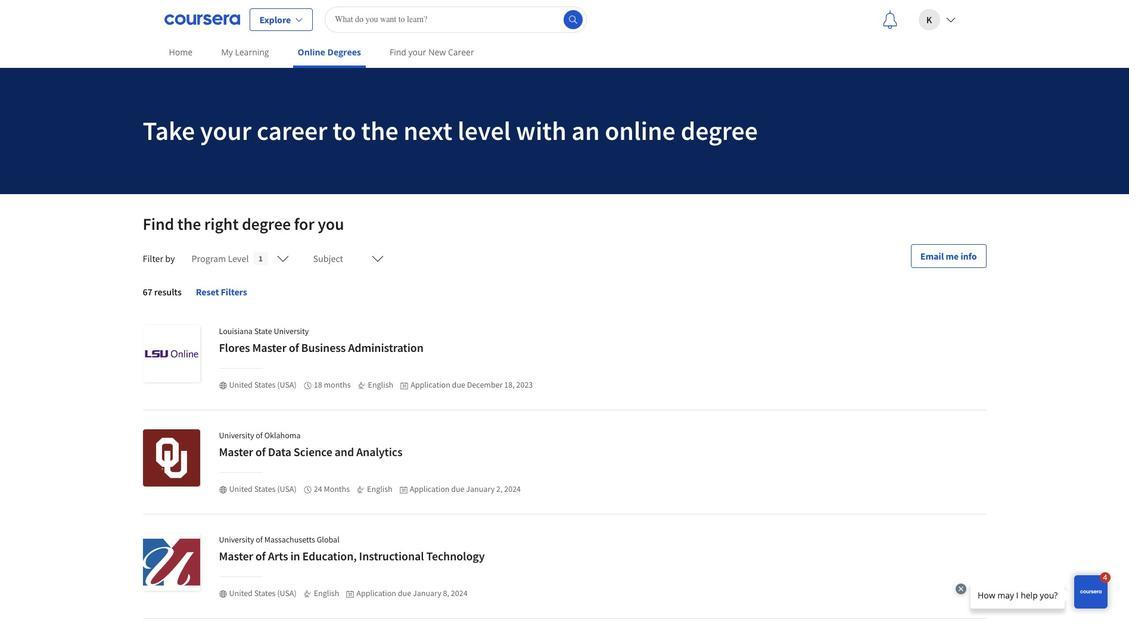 Task type: vqa. For each thing, say whether or not it's contained in the screenshot.
Help Center ICON
no



Task type: describe. For each thing, give the bounding box(es) containing it.
1 horizontal spatial the
[[361, 114, 399, 147]]

flores
[[219, 340, 250, 355]]

results
[[154, 286, 182, 298]]

67 results
[[143, 286, 182, 298]]

my
[[221, 46, 233, 58]]

filter by
[[143, 253, 175, 265]]

english for administration
[[368, 380, 393, 390]]

info
[[961, 250, 977, 262]]

due for flores master of business administration
[[452, 380, 465, 390]]

months
[[324, 484, 350, 495]]

university of oklahoma image
[[143, 430, 200, 487]]

1 vertical spatial the
[[177, 213, 201, 235]]

online
[[605, 114, 676, 147]]

right
[[204, 213, 239, 235]]

an
[[572, 114, 600, 147]]

24 months
[[314, 484, 350, 495]]

technology
[[426, 549, 485, 564]]

your for find
[[409, 46, 426, 58]]

8,
[[443, 588, 449, 599]]

oklahoma
[[264, 430, 301, 441]]

take
[[143, 114, 195, 147]]

67
[[143, 286, 152, 298]]

next
[[404, 114, 453, 147]]

application due january 8, 2024
[[357, 588, 468, 599]]

program level
[[192, 253, 249, 265]]

analytics
[[356, 445, 403, 460]]

email me info
[[921, 250, 977, 262]]

my learning
[[221, 46, 269, 58]]

1
[[259, 253, 263, 264]]

reset filters button
[[186, 278, 257, 306]]

degrees
[[328, 46, 361, 58]]

master for business
[[252, 340, 287, 355]]

level
[[458, 114, 511, 147]]

with
[[516, 114, 567, 147]]

december
[[467, 380, 503, 390]]

administration
[[348, 340, 424, 355]]

18 months
[[314, 380, 351, 390]]

new
[[429, 46, 446, 58]]

due for master of data science and analytics
[[451, 484, 465, 495]]

2,
[[496, 484, 503, 495]]

months
[[324, 380, 351, 390]]

state
[[254, 326, 272, 337]]

global
[[317, 535, 340, 545]]

18
[[314, 380, 322, 390]]

and
[[335, 445, 354, 460]]

home
[[169, 46, 193, 58]]

explore
[[260, 13, 291, 25]]

filter
[[143, 253, 163, 265]]

find your new career
[[390, 46, 474, 58]]

united for master of arts in education, instructional technology
[[229, 588, 253, 599]]

science
[[294, 445, 332, 460]]

2024 for application due january 2, 2024
[[504, 484, 521, 495]]

find for find your new career
[[390, 46, 406, 58]]

application due january 2, 2024
[[410, 484, 521, 495]]

What do you want to learn? text field
[[325, 6, 587, 32]]

university inside louisiana state university flores master of business administration
[[274, 326, 309, 337]]

online degrees
[[298, 46, 361, 58]]

2 vertical spatial english
[[314, 588, 339, 599]]

career
[[257, 114, 328, 147]]

united states (usa) for business
[[229, 380, 297, 390]]

massachusetts
[[264, 535, 315, 545]]

university for of
[[219, 535, 254, 545]]

2023
[[516, 380, 533, 390]]

by
[[165, 253, 175, 265]]

of left arts
[[256, 549, 266, 564]]

subject
[[313, 253, 343, 265]]



Task type: locate. For each thing, give the bounding box(es) containing it.
university left massachusetts
[[219, 535, 254, 545]]

find
[[390, 46, 406, 58], [143, 213, 174, 235]]

2024
[[504, 484, 521, 495], [451, 588, 468, 599]]

2 united states (usa) from the top
[[229, 484, 297, 495]]

(usa)
[[277, 380, 297, 390], [277, 484, 297, 495], [277, 588, 297, 599]]

of left massachusetts
[[256, 535, 263, 545]]

1 (usa) from the top
[[277, 380, 297, 390]]

instructional
[[359, 549, 424, 564]]

united
[[229, 380, 253, 390], [229, 484, 253, 495], [229, 588, 253, 599]]

united states (usa) for science
[[229, 484, 297, 495]]

due left 2,
[[451, 484, 465, 495]]

states down arts
[[254, 588, 276, 599]]

3 united states (usa) from the top
[[229, 588, 297, 599]]

university of massachusetts global image
[[143, 534, 200, 591]]

1 vertical spatial due
[[451, 484, 465, 495]]

1 vertical spatial united states (usa)
[[229, 484, 297, 495]]

(usa) down 'in'
[[277, 588, 297, 599]]

email
[[921, 250, 944, 262]]

3 states from the top
[[254, 588, 276, 599]]

online
[[298, 46, 325, 58]]

of left oklahoma
[[256, 430, 263, 441]]

2024 right "8,"
[[451, 588, 468, 599]]

2 vertical spatial united states (usa)
[[229, 588, 297, 599]]

2024 right 2,
[[504, 484, 521, 495]]

coursera image
[[164, 10, 240, 29]]

united states (usa) down data
[[229, 484, 297, 495]]

0 vertical spatial degree
[[681, 114, 758, 147]]

education,
[[303, 549, 357, 564]]

find inside 'link'
[[390, 46, 406, 58]]

university for data
[[219, 430, 254, 441]]

0 horizontal spatial degree
[[242, 213, 291, 235]]

english down administration
[[368, 380, 393, 390]]

in
[[291, 549, 300, 564]]

email me info button
[[911, 244, 987, 268]]

0 horizontal spatial the
[[177, 213, 201, 235]]

united states (usa) for arts
[[229, 588, 297, 599]]

0 vertical spatial 2024
[[504, 484, 521, 495]]

2 vertical spatial united
[[229, 588, 253, 599]]

0 vertical spatial united
[[229, 380, 253, 390]]

1 vertical spatial january
[[413, 588, 442, 599]]

0 vertical spatial due
[[452, 380, 465, 390]]

(usa) for business
[[277, 380, 297, 390]]

1 vertical spatial university
[[219, 430, 254, 441]]

(usa) for science
[[277, 484, 297, 495]]

1 vertical spatial degree
[[242, 213, 291, 235]]

states left 18
[[254, 380, 276, 390]]

application for master of data science and analytics
[[410, 484, 450, 495]]

2 vertical spatial states
[[254, 588, 276, 599]]

1 horizontal spatial january
[[466, 484, 495, 495]]

find for find the right degree for you
[[143, 213, 174, 235]]

k
[[927, 13, 932, 25]]

the left right
[[177, 213, 201, 235]]

degree
[[681, 114, 758, 147], [242, 213, 291, 235]]

subject button
[[306, 244, 391, 273]]

0 vertical spatial january
[[466, 484, 495, 495]]

1 vertical spatial master
[[219, 445, 253, 460]]

english for and
[[367, 484, 393, 495]]

2024 for application due january 8, 2024
[[451, 588, 468, 599]]

career
[[448, 46, 474, 58]]

your right take
[[200, 114, 252, 147]]

home link
[[164, 39, 197, 66]]

find your new career link
[[385, 39, 479, 66]]

(usa) left 18
[[277, 380, 297, 390]]

data
[[268, 445, 291, 460]]

united states (usa) down flores
[[229, 380, 297, 390]]

january for 8,
[[413, 588, 442, 599]]

1 states from the top
[[254, 380, 276, 390]]

0 vertical spatial united states (usa)
[[229, 380, 297, 390]]

2 united from the top
[[229, 484, 253, 495]]

university left oklahoma
[[219, 430, 254, 441]]

of
[[289, 340, 299, 355], [256, 430, 263, 441], [256, 445, 266, 460], [256, 535, 263, 545], [256, 549, 266, 564]]

1 horizontal spatial 2024
[[504, 484, 521, 495]]

find the right degree for you
[[143, 213, 344, 235]]

program
[[192, 253, 226, 265]]

the
[[361, 114, 399, 147], [177, 213, 201, 235]]

take your career to the next level with an online degree
[[143, 114, 758, 147]]

states for arts
[[254, 588, 276, 599]]

2 states from the top
[[254, 484, 276, 495]]

0 horizontal spatial find
[[143, 213, 174, 235]]

explore button
[[249, 8, 313, 31]]

2 vertical spatial (usa)
[[277, 588, 297, 599]]

me
[[946, 250, 959, 262]]

1 vertical spatial find
[[143, 213, 174, 235]]

arts
[[268, 549, 288, 564]]

master inside university of massachusetts global master of arts in education, instructional technology
[[219, 549, 253, 564]]

states for science
[[254, 484, 276, 495]]

2 vertical spatial application
[[357, 588, 396, 599]]

0 horizontal spatial your
[[200, 114, 252, 147]]

18,
[[504, 380, 515, 390]]

master left arts
[[219, 549, 253, 564]]

university of oklahoma master of data science and analytics
[[219, 430, 403, 460]]

master inside louisiana state university flores master of business administration
[[252, 340, 287, 355]]

january left 2,
[[466, 484, 495, 495]]

united states (usa)
[[229, 380, 297, 390], [229, 484, 297, 495], [229, 588, 297, 599]]

1 vertical spatial united
[[229, 484, 253, 495]]

0 vertical spatial the
[[361, 114, 399, 147]]

1 vertical spatial 2024
[[451, 588, 468, 599]]

united for master of data science and analytics
[[229, 484, 253, 495]]

1 horizontal spatial your
[[409, 46, 426, 58]]

university of massachusetts global master of arts in education, instructional technology
[[219, 535, 485, 564]]

None search field
[[325, 6, 587, 32]]

business
[[301, 340, 346, 355]]

(usa) left 24
[[277, 484, 297, 495]]

0 vertical spatial find
[[390, 46, 406, 58]]

university inside university of oklahoma master of data science and analytics
[[219, 430, 254, 441]]

english down education,
[[314, 588, 339, 599]]

united for flores master of business administration
[[229, 380, 253, 390]]

master left data
[[219, 445, 253, 460]]

your left new
[[409, 46, 426, 58]]

january left "8,"
[[413, 588, 442, 599]]

0 horizontal spatial 2024
[[451, 588, 468, 599]]

level
[[228, 253, 249, 265]]

due down the instructional on the left of page
[[398, 588, 411, 599]]

master for arts
[[219, 549, 253, 564]]

1 vertical spatial states
[[254, 484, 276, 495]]

application
[[411, 380, 451, 390], [410, 484, 450, 495], [357, 588, 396, 599]]

0 horizontal spatial january
[[413, 588, 442, 599]]

1 united from the top
[[229, 380, 253, 390]]

january for 2,
[[466, 484, 495, 495]]

of left "business" at the bottom left of the page
[[289, 340, 299, 355]]

university
[[274, 326, 309, 337], [219, 430, 254, 441], [219, 535, 254, 545]]

louisiana state university image
[[143, 325, 200, 383]]

1 horizontal spatial degree
[[681, 114, 758, 147]]

states for business
[[254, 380, 276, 390]]

to
[[333, 114, 356, 147]]

united states (usa) down arts
[[229, 588, 297, 599]]

english
[[368, 380, 393, 390], [367, 484, 393, 495], [314, 588, 339, 599]]

0 vertical spatial states
[[254, 380, 276, 390]]

reset filters
[[196, 286, 247, 298]]

0 vertical spatial (usa)
[[277, 380, 297, 390]]

0 vertical spatial application
[[411, 380, 451, 390]]

you
[[318, 213, 344, 235]]

2 vertical spatial university
[[219, 535, 254, 545]]

of left data
[[256, 445, 266, 460]]

january
[[466, 484, 495, 495], [413, 588, 442, 599]]

master down state
[[252, 340, 287, 355]]

your inside 'link'
[[409, 46, 426, 58]]

university right state
[[274, 326, 309, 337]]

filters
[[221, 286, 247, 298]]

2 vertical spatial master
[[219, 549, 253, 564]]

1 vertical spatial (usa)
[[277, 484, 297, 495]]

2 (usa) from the top
[[277, 484, 297, 495]]

louisiana
[[219, 326, 253, 337]]

reset
[[196, 286, 219, 298]]

k button
[[909, 0, 965, 38]]

find up 'filter by' at the left top of page
[[143, 213, 174, 235]]

your
[[409, 46, 426, 58], [200, 114, 252, 147]]

1 vertical spatial application
[[410, 484, 450, 495]]

24
[[314, 484, 322, 495]]

due
[[452, 380, 465, 390], [451, 484, 465, 495], [398, 588, 411, 599]]

application due december 18, 2023
[[411, 380, 533, 390]]

3 united from the top
[[229, 588, 253, 599]]

0 vertical spatial university
[[274, 326, 309, 337]]

1 horizontal spatial find
[[390, 46, 406, 58]]

my learning link
[[216, 39, 274, 66]]

find left new
[[390, 46, 406, 58]]

of inside louisiana state university flores master of business administration
[[289, 340, 299, 355]]

0 vertical spatial your
[[409, 46, 426, 58]]

master inside university of oklahoma master of data science and analytics
[[219, 445, 253, 460]]

2 vertical spatial due
[[398, 588, 411, 599]]

online degrees link
[[293, 39, 366, 68]]

your for take
[[200, 114, 252, 147]]

0 vertical spatial master
[[252, 340, 287, 355]]

the right the to
[[361, 114, 399, 147]]

0 vertical spatial english
[[368, 380, 393, 390]]

states
[[254, 380, 276, 390], [254, 484, 276, 495], [254, 588, 276, 599]]

english down the analytics on the left of the page
[[367, 484, 393, 495]]

1 vertical spatial english
[[367, 484, 393, 495]]

states down data
[[254, 484, 276, 495]]

(usa) for arts
[[277, 588, 297, 599]]

louisiana state university flores master of business administration
[[219, 326, 424, 355]]

for
[[294, 213, 315, 235]]

application for flores master of business administration
[[411, 380, 451, 390]]

1 vertical spatial your
[[200, 114, 252, 147]]

master
[[252, 340, 287, 355], [219, 445, 253, 460], [219, 549, 253, 564]]

learning
[[235, 46, 269, 58]]

university inside university of massachusetts global master of arts in education, instructional technology
[[219, 535, 254, 545]]

due left december
[[452, 380, 465, 390]]

3 (usa) from the top
[[277, 588, 297, 599]]

1 united states (usa) from the top
[[229, 380, 297, 390]]



